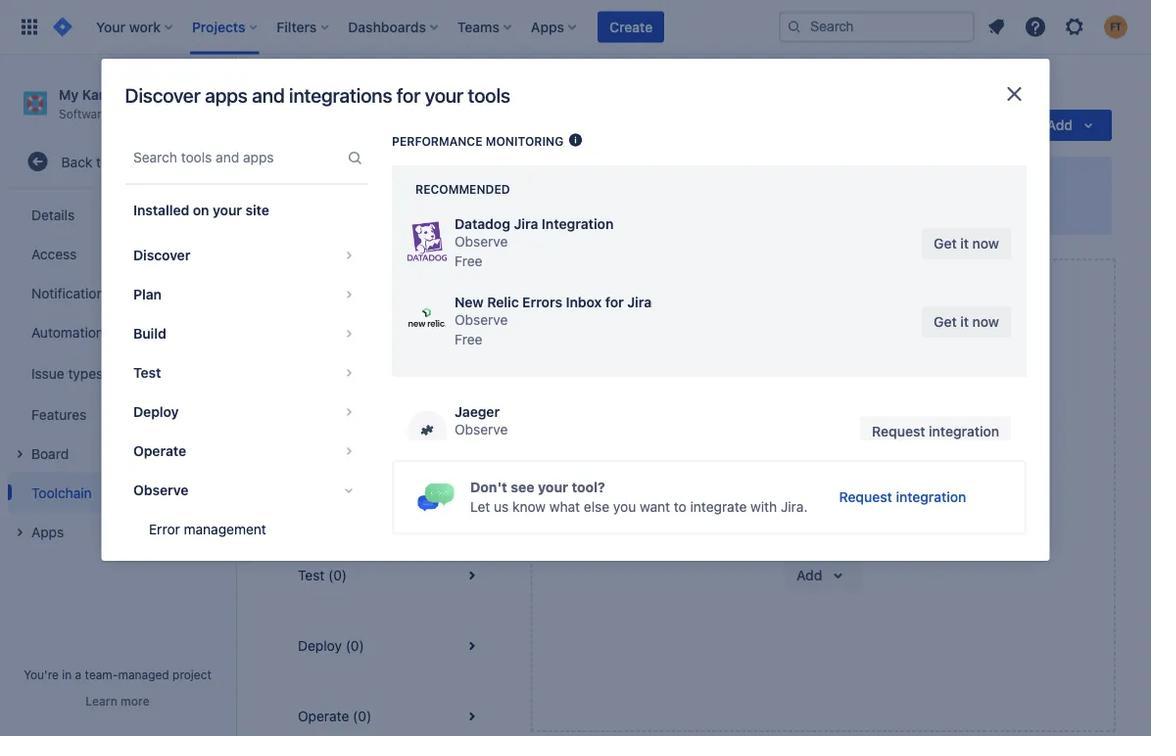 Task type: vqa. For each thing, say whether or not it's contained in the screenshot.
Chevron Icon Pointing Right inside the Build button
yes



Task type: describe. For each thing, give the bounding box(es) containing it.
don't
[[470, 480, 507, 496]]

integrate
[[690, 499, 746, 515]]

jira.
[[780, 499, 807, 515]]

(0) for discover (0)
[[357, 356, 375, 372]]

welcome
[[329, 173, 397, 192]]

software
[[59, 107, 108, 120]]

and down workflow
[[731, 534, 754, 551]]

project,
[[696, 201, 744, 217]]

your inside the 'don't see your tool? let us know what else you want to integrate with jira.'
[[537, 480, 568, 496]]

tool?
[[571, 480, 605, 496]]

performance
[[391, 134, 482, 148]]

learn more button
[[86, 694, 150, 709]]

and left ship
[[789, 515, 812, 531]]

you're in a team-managed project
[[24, 668, 211, 682]]

(0) left new relic errors inbox for jira logo
[[384, 286, 403, 302]]

1 vertical spatial request
[[838, 489, 892, 506]]

project inside back to project link
[[113, 154, 157, 170]]

toolchain inside build your toolchain to improve workflow and ship faster, add your team's tools and work to your project toolchain.
[[828, 486, 895, 505]]

build for build your toolchain to improve workflow and ship faster, add your team's tools and work to your project toolchain.
[[751, 486, 788, 505]]

observe inside button
[[133, 482, 188, 499]]

search image
[[787, 19, 802, 35]]

else
[[583, 499, 609, 515]]

projects link
[[270, 78, 322, 102]]

0 vertical spatial request integration button
[[860, 416, 1010, 448]]

new relic errors inbox for jira observe free
[[454, 294, 651, 348]]

to right "welcome"
[[401, 173, 415, 192]]

know
[[512, 499, 545, 515]]

details
[[31, 206, 75, 223]]

faster,
[[846, 515, 886, 531]]

project settings
[[488, 82, 587, 98]]

datadog jira integration observe free
[[454, 216, 613, 269]]

1 vertical spatial request integration button
[[827, 482, 977, 513]]

recommended
[[415, 182, 510, 196]]

test (0) button
[[274, 541, 507, 611]]

access link
[[8, 234, 227, 273]]

operate (0) button
[[274, 682, 507, 737]]

project right managed
[[172, 668, 211, 682]]

plan button
[[125, 275, 368, 314]]

ship
[[816, 515, 842, 531]]

error
[[148, 522, 180, 538]]

right
[[859, 201, 888, 217]]

work inside welcome to your project toolchain discover integrations for your tools, connect work to your project, and manage it all right here.
[[613, 201, 644, 217]]

test for test
[[133, 365, 161, 381]]

my for my kanban project
[[346, 82, 365, 98]]

operate (0)
[[298, 709, 371, 725]]

logging button
[[125, 550, 368, 589]]

us
[[493, 499, 508, 515]]

projects
[[270, 82, 322, 98]]

errors
[[522, 294, 562, 311]]

toolchain.
[[888, 534, 950, 551]]

get it now for new relic errors inbox for jira
[[933, 314, 999, 330]]

discover apps and integrations for your tools dialog
[[101, 59, 1050, 718]]

issue types
[[31, 365, 103, 381]]

for for observe
[[605, 294, 623, 311]]

integration
[[541, 216, 613, 232]]

jaeger logo image
[[415, 419, 438, 442]]

tools inside dialog
[[468, 84, 510, 107]]

connect
[[558, 201, 610, 217]]

group containing details
[[8, 189, 227, 558]]

you're
[[24, 668, 59, 682]]

features link
[[8, 395, 227, 434]]

1 vertical spatial request integration
[[838, 489, 966, 506]]

learn
[[86, 695, 117, 708]]

here.
[[892, 201, 924, 217]]

features
[[31, 406, 86, 422]]

error management
[[148, 522, 266, 538]]

inbox
[[565, 294, 601, 311]]

find, trace, and fix latency issues image
[[567, 132, 583, 148]]

test (0)
[[298, 568, 347, 584]]

observe inside jaeger observe no integration available
[[454, 422, 507, 438]]

deploy for deploy (0)
[[298, 638, 342, 654]]

view all tools (0) button
[[274, 259, 507, 329]]

chevron icon pointing right image for build
[[336, 322, 360, 346]]

automation
[[31, 324, 104, 340]]

operate for operate
[[133, 443, 186, 459]]

0 vertical spatial toolchain
[[274, 112, 372, 139]]

your inside installed on your site button
[[212, 202, 241, 218]]

datadog
[[454, 216, 510, 232]]

chevron icon pointing right image for plan
[[336, 283, 360, 307]]

types
[[68, 365, 103, 381]]

chevron icon pointing down image
[[336, 479, 360, 503]]

to left project,
[[648, 201, 660, 217]]

apps
[[205, 84, 248, 107]]

don't see your tool? let us know what else you want to integrate with jira.
[[470, 480, 807, 515]]

new relic errors inbox for jira logo image
[[407, 300, 446, 339]]

all inside welcome to your project toolchain discover integrations for your tools, connect work to your project, and manage it all right here.
[[841, 201, 855, 217]]

all inside button
[[332, 286, 346, 302]]

discover for discover apps and integrations for your tools
[[125, 84, 201, 107]]

workflow
[[728, 515, 785, 531]]

discover apps and integrations for your tools
[[125, 84, 510, 107]]

toolchain inside welcome to your project toolchain discover integrations for your tools, connect work to your project, and manage it all right here.
[[511, 173, 579, 192]]

your down ship
[[809, 534, 836, 551]]

now for new relic errors inbox for jira
[[972, 314, 999, 330]]

team's
[[949, 515, 991, 531]]

details link
[[8, 195, 227, 234]]

learn more
[[86, 695, 150, 708]]

group inside the discover apps and integrations for your tools dialog
[[125, 230, 368, 673]]

plan
[[133, 287, 161, 303]]

it for new relic errors inbox for jira
[[960, 314, 968, 330]]

discover (0)
[[298, 356, 375, 372]]

free inside the datadog jira integration observe free
[[454, 253, 482, 269]]

view
[[298, 286, 328, 302]]

(0) for test (0)
[[328, 568, 347, 584]]

close modal image
[[1003, 82, 1026, 106]]

it inside welcome to your project toolchain discover integrations for your tools, connect work to your project, and manage it all right here.
[[829, 201, 837, 217]]

create button
[[598, 11, 664, 43]]

issue
[[31, 365, 64, 381]]

performance monitoring
[[391, 134, 563, 148]]

your up ship
[[791, 486, 824, 505]]

see
[[510, 480, 534, 496]]

settings
[[537, 82, 587, 98]]

work inside build your toolchain to improve workflow and ship faster, add your team's tools and work to your project toolchain.
[[758, 534, 788, 551]]

toolchain link
[[8, 473, 227, 513]]

board
[[31, 446, 69, 462]]

project settings link
[[488, 78, 587, 102]]

new
[[454, 294, 483, 311]]

to
[[655, 515, 670, 531]]

jaeger observe no integration available
[[454, 404, 602, 457]]

chevron icon pointing right image for deploy
[[336, 401, 360, 424]]

logging
[[148, 561, 199, 577]]

project inside build your toolchain to improve workflow and ship faster, add your team's tools and work to your project toolchain.
[[840, 534, 885, 551]]

your left project,
[[664, 201, 692, 217]]

automation link
[[8, 313, 227, 352]]

and inside the discover apps and integrations for your tools dialog
[[252, 84, 285, 107]]

let
[[470, 499, 490, 515]]

installed
[[133, 202, 189, 218]]

build for build
[[133, 326, 166, 342]]

installed on your site
[[133, 202, 269, 218]]

discover (0) button
[[274, 329, 507, 400]]

observe button
[[125, 471, 368, 510]]

project for my kanban project
[[420, 82, 465, 98]]

0 vertical spatial integration
[[928, 424, 999, 440]]

error management button
[[125, 510, 368, 550]]



Task type: locate. For each thing, give the bounding box(es) containing it.
kanban for my kanban project software project
[[82, 86, 131, 102]]

1 horizontal spatial toolchain
[[828, 486, 895, 505]]

0 horizontal spatial build
[[133, 326, 166, 342]]

1 horizontal spatial work
[[758, 534, 788, 551]]

2 get it now from the top
[[933, 314, 999, 330]]

0 horizontal spatial toolchain
[[31, 485, 92, 501]]

your right on
[[212, 202, 241, 218]]

kanban inside my kanban project software project
[[82, 86, 131, 102]]

improve
[[674, 515, 724, 531]]

0 horizontal spatial test
[[133, 365, 161, 381]]

all right view
[[332, 286, 346, 302]]

create banner
[[0, 0, 1151, 55]]

request integration button
[[860, 416, 1010, 448], [827, 482, 977, 513]]

jira right datadog
[[513, 216, 538, 232]]

request up add
[[872, 424, 925, 440]]

1 vertical spatial build
[[751, 486, 788, 505]]

1 horizontal spatial all
[[841, 201, 855, 217]]

1 vertical spatial get it now button
[[921, 307, 1010, 338]]

integration up team's
[[928, 424, 999, 440]]

(0) for operate (0)
[[353, 709, 371, 725]]

kanban up software
[[82, 86, 131, 102]]

test up deploy (0)
[[298, 568, 324, 584]]

deploy inside button
[[133, 404, 178, 420]]

your down performance
[[419, 173, 452, 192]]

0 vertical spatial it
[[829, 201, 837, 217]]

(0) down deploy (0) button
[[353, 709, 371, 725]]

1 get from the top
[[933, 236, 956, 252]]

more
[[121, 695, 150, 708]]

0 vertical spatial request
[[872, 424, 925, 440]]

chevron icon pointing right image up "chevron icon pointing down"
[[336, 440, 360, 463]]

apps image image
[[417, 483, 454, 512]]

0 vertical spatial test
[[133, 365, 161, 381]]

observe inside new relic errors inbox for jira observe free
[[454, 312, 507, 328]]

0 horizontal spatial kanban
[[82, 86, 131, 102]]

2 free from the top
[[454, 332, 482, 348]]

1 horizontal spatial operate
[[298, 709, 349, 725]]

1 horizontal spatial jira
[[627, 294, 651, 311]]

observe down datadog
[[454, 234, 507, 250]]

project down faster,
[[840, 534, 885, 551]]

observe down new
[[454, 312, 507, 328]]

manage
[[775, 201, 825, 217]]

0 vertical spatial work
[[613, 201, 644, 217]]

and right apps
[[252, 84, 285, 107]]

discover for discover
[[133, 247, 190, 263]]

1 horizontal spatial my
[[346, 82, 365, 98]]

a
[[75, 668, 82, 682]]

toolchain up 'tools,'
[[511, 173, 579, 192]]

0 vertical spatial build
[[133, 326, 166, 342]]

for for tools
[[397, 84, 420, 107]]

my kanban project link
[[346, 78, 465, 102]]

0 horizontal spatial all
[[332, 286, 346, 302]]

project
[[111, 107, 150, 120], [113, 154, 157, 170], [456, 173, 508, 192], [840, 534, 885, 551], [172, 668, 211, 682]]

free inside new relic errors inbox for jira observe free
[[454, 332, 482, 348]]

issue types link
[[8, 352, 227, 395]]

notifications link
[[8, 273, 227, 313]]

for down recommended
[[467, 201, 484, 217]]

deploy down test (0)
[[298, 638, 342, 654]]

2 vertical spatial tools
[[696, 534, 727, 551]]

project right software
[[111, 107, 150, 120]]

get it now button for datadog jira integration
[[921, 228, 1010, 260]]

1 vertical spatial it
[[960, 236, 968, 252]]

get for datadog jira integration
[[933, 236, 956, 252]]

project up installed
[[113, 154, 157, 170]]

project left settings
[[488, 82, 533, 98]]

1 vertical spatial toolchain
[[31, 485, 92, 501]]

now for datadog jira integration
[[972, 236, 999, 252]]

0 vertical spatial get it now
[[933, 236, 999, 252]]

test for test (0)
[[298, 568, 324, 584]]

toolchain down 'board'
[[31, 485, 92, 501]]

0 horizontal spatial toolchain
[[511, 173, 579, 192]]

your up performance
[[425, 84, 463, 107]]

create
[[609, 19, 653, 35]]

discover button
[[125, 236, 368, 275]]

test down automation link
[[133, 365, 161, 381]]

0 horizontal spatial jira
[[513, 216, 538, 232]]

build up workflow
[[751, 486, 788, 505]]

0 vertical spatial get
[[933, 236, 956, 252]]

1 horizontal spatial test
[[298, 568, 324, 584]]

toolchain up faster,
[[828, 486, 895, 505]]

chevron icon pointing right image inside build button
[[336, 322, 360, 346]]

installed on your site button
[[125, 191, 368, 230]]

jira right the inbox
[[627, 294, 651, 311]]

no
[[454, 441, 472, 457]]

all left right
[[841, 201, 855, 217]]

(0)
[[384, 286, 403, 302], [357, 356, 375, 372], [328, 568, 347, 584], [346, 638, 364, 654], [353, 709, 371, 725]]

operate button
[[125, 432, 368, 471]]

integration inside jaeger observe no integration available
[[476, 441, 544, 457]]

want
[[639, 499, 670, 515]]

tools
[[468, 84, 510, 107], [350, 286, 381, 302], [696, 534, 727, 551]]

back to project link
[[8, 142, 227, 181]]

1 vertical spatial integration
[[476, 441, 544, 457]]

(0) up deploy (0)
[[328, 568, 347, 584]]

get it now button
[[921, 228, 1010, 260], [921, 307, 1010, 338]]

6 chevron icon pointing right image from the top
[[336, 440, 360, 463]]

build inside build your toolchain to improve workflow and ship faster, add your team's tools and work to your project toolchain.
[[751, 486, 788, 505]]

(0) up the operate (0) button
[[346, 638, 364, 654]]

3 chevron icon pointing right image from the top
[[336, 322, 360, 346]]

build inside build button
[[133, 326, 166, 342]]

2 horizontal spatial project
[[488, 82, 533, 98]]

your up what
[[537, 480, 568, 496]]

you
[[613, 499, 636, 515]]

and inside welcome to your project toolchain discover integrations for your tools, connect work to your project, and manage it all right here.
[[748, 201, 771, 217]]

get for new relic errors inbox for jira
[[933, 314, 956, 330]]

jaeger
[[454, 404, 499, 420]]

free down new
[[454, 332, 482, 348]]

0 vertical spatial integrations
[[289, 84, 392, 107]]

request up faster,
[[838, 489, 892, 506]]

free down datadog
[[454, 253, 482, 269]]

1 vertical spatial deploy
[[298, 638, 342, 654]]

1 vertical spatial toolchain
[[828, 486, 895, 505]]

build down plan
[[133, 326, 166, 342]]

chevron icon pointing right image up view all tools (0)
[[336, 244, 360, 267]]

(0) inside button
[[353, 709, 371, 725]]

0 vertical spatial free
[[454, 253, 482, 269]]

0 vertical spatial toolchain
[[511, 173, 579, 192]]

kanban down primary element
[[368, 82, 416, 98]]

1 get it now button from the top
[[921, 228, 1010, 260]]

discover left apps
[[125, 84, 201, 107]]

0 vertical spatial operate
[[133, 443, 186, 459]]

0 vertical spatial request integration
[[872, 424, 999, 440]]

2 vertical spatial it
[[960, 314, 968, 330]]

and
[[252, 84, 285, 107], [748, 201, 771, 217], [789, 515, 812, 531], [731, 534, 754, 551]]

work down workflow
[[758, 534, 788, 551]]

discover inside button
[[298, 356, 353, 372]]

tools inside build your toolchain to improve workflow and ship faster, add your team's tools and work to your project toolchain.
[[696, 534, 727, 551]]

management
[[183, 522, 266, 538]]

to right "back"
[[96, 154, 109, 170]]

2 vertical spatial integration
[[895, 489, 966, 506]]

1 horizontal spatial for
[[467, 201, 484, 217]]

tools,
[[520, 201, 555, 217]]

0 horizontal spatial deploy
[[133, 404, 178, 420]]

chevron icon pointing right image right view
[[336, 283, 360, 307]]

discover down view
[[298, 356, 353, 372]]

board button
[[8, 434, 227, 473]]

chevron icon pointing right image inside operate button
[[336, 440, 360, 463]]

get it now button for new relic errors inbox for jira
[[921, 307, 1010, 338]]

observe down jaeger
[[454, 422, 507, 438]]

discover up plan
[[133, 247, 190, 263]]

integration up add
[[895, 489, 966, 506]]

0 vertical spatial now
[[972, 236, 999, 252]]

test inside the discover apps and integrations for your tools dialog
[[133, 365, 161, 381]]

operate inside button
[[133, 443, 186, 459]]

2 now from the top
[[972, 314, 999, 330]]

1 vertical spatial jira
[[627, 294, 651, 311]]

for inside welcome to your project toolchain discover integrations for your tools, connect work to your project, and manage it all right here.
[[467, 201, 484, 217]]

deploy
[[133, 404, 178, 420], [298, 638, 342, 654]]

0 vertical spatial deploy
[[133, 404, 178, 420]]

2 get it now button from the top
[[921, 307, 1010, 338]]

1 vertical spatial operate
[[298, 709, 349, 725]]

your up toolchain.
[[917, 515, 945, 531]]

project inside welcome to your project toolchain discover integrations for your tools, connect work to your project, and manage it all right here.
[[456, 173, 508, 192]]

add
[[889, 515, 913, 531]]

tools right view
[[350, 286, 381, 302]]

(0) down view all tools (0)
[[357, 356, 375, 372]]

with
[[750, 499, 777, 515]]

0 horizontal spatial operate
[[133, 443, 186, 459]]

1 horizontal spatial project
[[420, 82, 465, 98]]

0 vertical spatial for
[[397, 84, 420, 107]]

deploy (0) button
[[274, 611, 507, 682]]

1 horizontal spatial toolchain
[[274, 112, 372, 139]]

build
[[133, 326, 166, 342], [751, 486, 788, 505]]

welcome to your project toolchain discover integrations for your tools, connect work to your project, and manage it all right here.
[[329, 173, 924, 217]]

integration up "see"
[[476, 441, 544, 457]]

chevron icon pointing right image inside 'discover' "button"
[[336, 244, 360, 267]]

2 get from the top
[[933, 314, 956, 330]]

2 chevron icon pointing right image from the top
[[336, 283, 360, 307]]

chevron icon pointing right image
[[336, 244, 360, 267], [336, 283, 360, 307], [336, 322, 360, 346], [336, 361, 360, 385], [336, 401, 360, 424], [336, 440, 360, 463]]

1 vertical spatial get
[[933, 314, 956, 330]]

discover for discover (0)
[[298, 356, 353, 372]]

free
[[454, 253, 482, 269], [454, 332, 482, 348]]

available
[[548, 441, 602, 457]]

1 vertical spatial integrations
[[388, 201, 463, 217]]

(0) for deploy (0)
[[346, 638, 364, 654]]

0 horizontal spatial tools
[[350, 286, 381, 302]]

notifications
[[31, 285, 111, 301]]

1 now from the top
[[972, 236, 999, 252]]

request
[[872, 424, 925, 440], [838, 489, 892, 506]]

on
[[192, 202, 209, 218]]

project down performance monitoring
[[456, 173, 508, 192]]

my inside my kanban project software project
[[59, 86, 79, 102]]

0 horizontal spatial work
[[613, 201, 644, 217]]

view all tools (0)
[[298, 286, 403, 302]]

integrations inside dialog
[[289, 84, 392, 107]]

0 vertical spatial all
[[841, 201, 855, 217]]

discover inside "button"
[[133, 247, 190, 263]]

deploy button
[[125, 393, 368, 432]]

my kanban project software project
[[59, 86, 182, 120]]

project inside "link"
[[488, 82, 533, 98]]

relic
[[487, 294, 518, 311]]

toolchain down discover apps and integrations for your tools
[[274, 112, 372, 139]]

0 vertical spatial jira
[[513, 216, 538, 232]]

my kanban project
[[346, 82, 465, 98]]

chevron icon pointing right image inside test button
[[336, 361, 360, 385]]

discover down "welcome"
[[329, 201, 384, 217]]

chevron icon pointing right image inside plan button
[[336, 283, 360, 307]]

project inside my kanban project software project
[[135, 86, 182, 102]]

get it now for datadog jira integration
[[933, 236, 999, 252]]

0 horizontal spatial my
[[59, 86, 79, 102]]

operate down deploy (0)
[[298, 709, 349, 725]]

chevron icon pointing right image down the discover (0)
[[336, 401, 360, 424]]

chevron icon pointing right image inside deploy button
[[336, 401, 360, 424]]

build button
[[125, 314, 368, 354]]

observe inside the datadog jira integration observe free
[[454, 234, 507, 250]]

1 horizontal spatial build
[[751, 486, 788, 505]]

my right projects in the left of the page
[[346, 82, 365, 98]]

kanban
[[368, 82, 416, 98], [82, 86, 131, 102]]

jira software image
[[51, 15, 74, 39], [51, 15, 74, 39]]

project inside my kanban project software project
[[111, 107, 150, 120]]

deploy inside button
[[298, 638, 342, 654]]

chevron icon pointing right image for operate
[[336, 440, 360, 463]]

jira inside new relic errors inbox for jira observe free
[[627, 294, 651, 311]]

operate
[[133, 443, 186, 459], [298, 709, 349, 725]]

tools inside button
[[350, 286, 381, 302]]

1 horizontal spatial kanban
[[368, 82, 416, 98]]

1 vertical spatial all
[[332, 286, 346, 302]]

project left apps
[[135, 86, 182, 102]]

2 horizontal spatial for
[[605, 294, 623, 311]]

integrations inside welcome to your project toolchain discover integrations for your tools, connect work to your project, and manage it all right here.
[[388, 201, 463, 217]]

project up performance
[[420, 82, 465, 98]]

test button
[[125, 354, 368, 393]]

1 vertical spatial tools
[[350, 286, 381, 302]]

2 vertical spatial for
[[605, 294, 623, 311]]

my up software
[[59, 86, 79, 102]]

tools up performance monitoring
[[468, 84, 510, 107]]

1 free from the top
[[454, 253, 482, 269]]

for
[[397, 84, 420, 107], [467, 201, 484, 217], [605, 294, 623, 311]]

now
[[972, 236, 999, 252], [972, 314, 999, 330]]

to inside the 'don't see your tool? let us know what else you want to integrate with jira.'
[[673, 499, 686, 515]]

operate down features link
[[133, 443, 186, 459]]

1 vertical spatial get it now
[[933, 314, 999, 330]]

toolchain
[[274, 112, 372, 139], [31, 485, 92, 501]]

1 vertical spatial for
[[467, 201, 484, 217]]

to inside build your toolchain to improve workflow and ship faster, add your team's tools and work to your project toolchain.
[[792, 534, 805, 551]]

4 chevron icon pointing right image from the top
[[336, 361, 360, 385]]

to right to
[[673, 499, 686, 515]]

kanban for my kanban project
[[368, 82, 416, 98]]

0 horizontal spatial for
[[397, 84, 420, 107]]

0 horizontal spatial project
[[135, 86, 182, 102]]

it for datadog jira integration
[[960, 236, 968, 252]]

discover inside welcome to your project toolchain discover integrations for your tools, connect work to your project, and manage it all right here.
[[329, 201, 384, 217]]

1 vertical spatial free
[[454, 332, 482, 348]]

0 vertical spatial get it now button
[[921, 228, 1010, 260]]

my for my kanban project software project
[[59, 86, 79, 102]]

project for my kanban project software project
[[135, 86, 182, 102]]

operate inside button
[[298, 709, 349, 725]]

managed
[[118, 668, 169, 682]]

1 vertical spatial test
[[298, 568, 324, 584]]

back
[[61, 154, 92, 170]]

and right project,
[[748, 201, 771, 217]]

2 horizontal spatial tools
[[696, 534, 727, 551]]

deploy for deploy
[[133, 404, 178, 420]]

to down jira.
[[792, 534, 805, 551]]

chevron icon pointing right image up the discover (0)
[[336, 322, 360, 346]]

my
[[346, 82, 365, 98], [59, 86, 79, 102]]

observe up 'error' on the left of page
[[133, 482, 188, 499]]

integration
[[928, 424, 999, 440], [476, 441, 544, 457], [895, 489, 966, 506]]

test
[[133, 365, 161, 381], [298, 568, 324, 584]]

0 vertical spatial tools
[[468, 84, 510, 107]]

tools down improve on the bottom right of page
[[696, 534, 727, 551]]

1 horizontal spatial tools
[[468, 84, 510, 107]]

1 chevron icon pointing right image from the top
[[336, 244, 360, 267]]

it
[[829, 201, 837, 217], [960, 236, 968, 252], [960, 314, 968, 330]]

chevron icon pointing right image for discover
[[336, 244, 360, 267]]

1 get it now from the top
[[933, 236, 999, 252]]

operate for operate (0)
[[298, 709, 349, 725]]

Search field
[[779, 11, 975, 43]]

1 vertical spatial work
[[758, 534, 788, 551]]

deploy down the issue types link
[[133, 404, 178, 420]]

project
[[420, 82, 465, 98], [488, 82, 533, 98], [135, 86, 182, 102]]

to
[[96, 154, 109, 170], [401, 173, 415, 192], [648, 201, 660, 217], [673, 499, 686, 515], [792, 534, 805, 551]]

for up performance
[[397, 84, 420, 107]]

1 vertical spatial now
[[972, 314, 999, 330]]

your left 'tools,'
[[488, 201, 516, 217]]

get
[[933, 236, 956, 252], [933, 314, 956, 330]]

access
[[31, 246, 77, 262]]

team-
[[85, 668, 118, 682]]

back to project
[[61, 154, 157, 170]]

5 chevron icon pointing right image from the top
[[336, 401, 360, 424]]

Search tools and apps field
[[127, 140, 342, 175]]

primary element
[[12, 0, 779, 54]]

for right the inbox
[[605, 294, 623, 311]]

chevron icon pointing right image down view all tools (0)
[[336, 361, 360, 385]]

chevron icon pointing right image for test
[[336, 361, 360, 385]]

monitoring
[[485, 134, 563, 148]]

group containing discover
[[125, 230, 368, 673]]

for inside new relic errors inbox for jira observe free
[[605, 294, 623, 311]]

datadog jira integration logo image
[[407, 222, 446, 261]]

jira inside the datadog jira integration observe free
[[513, 216, 538, 232]]

1 horizontal spatial deploy
[[298, 638, 342, 654]]

group
[[8, 189, 227, 558], [125, 230, 368, 673]]

work right connect
[[613, 201, 644, 217]]



